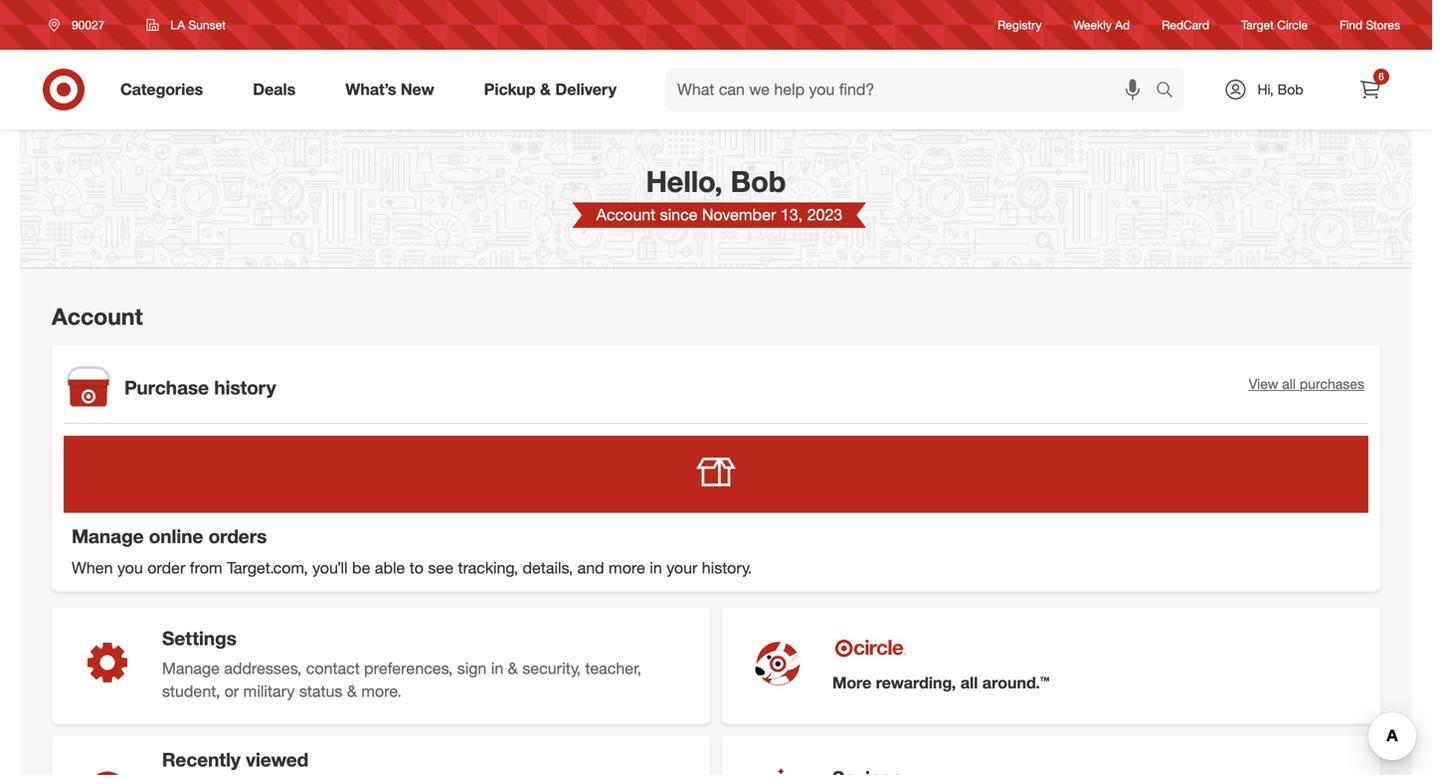 Task type: locate. For each thing, give the bounding box(es) containing it.
registry link
[[998, 16, 1042, 33]]

in inside 'settings manage addresses, contact preferences, sign in & security, teacher, student, or military status & more.'
[[491, 659, 504, 678]]

1 vertical spatial in
[[491, 659, 504, 678]]

2 vertical spatial &
[[347, 681, 357, 701]]

account left the since on the left of the page
[[597, 205, 656, 225]]

target circle link
[[1242, 16, 1308, 33]]

purchase history
[[124, 376, 276, 399]]

recently viewed link
[[52, 736, 491, 775]]

bob for hello,
[[731, 164, 787, 199]]

manage up 'student,'
[[162, 659, 220, 678]]

1 horizontal spatial in
[[650, 558, 662, 578]]

all left around.™
[[961, 673, 978, 692]]

purchases
[[1300, 375, 1365, 392]]

weekly ad
[[1074, 17, 1130, 32]]

more
[[833, 673, 872, 692]]

0 vertical spatial bob
[[1278, 81, 1304, 98]]

1 vertical spatial manage
[[162, 659, 220, 678]]

1 vertical spatial &
[[508, 659, 518, 678]]

la
[[170, 17, 185, 32]]

recently viewed
[[162, 748, 309, 771]]

0 vertical spatial account
[[597, 205, 656, 225]]

0 horizontal spatial account
[[52, 302, 143, 330]]

more rewarding, all around.™ link
[[722, 607, 1381, 724]]

pickup
[[484, 80, 536, 99]]

1 vertical spatial all
[[961, 673, 978, 692]]

categories
[[120, 80, 203, 99]]

manage
[[72, 525, 144, 548], [162, 659, 220, 678]]

recently
[[162, 748, 241, 771]]

account
[[597, 205, 656, 225], [52, 302, 143, 330]]

deals
[[253, 80, 296, 99]]

pickup & delivery link
[[467, 68, 642, 111]]

view all purchases
[[1249, 375, 1365, 392]]

1 horizontal spatial bob
[[1278, 81, 1304, 98]]

la sunset
[[170, 17, 226, 32]]

redcard
[[1162, 17, 1210, 32]]

target
[[1242, 17, 1274, 32]]

bob right hi,
[[1278, 81, 1304, 98]]

in
[[650, 558, 662, 578], [491, 659, 504, 678]]

account up purchase
[[52, 302, 143, 330]]

preferences,
[[364, 659, 453, 678]]

viewed
[[246, 748, 309, 771]]

What can we help you find? suggestions appear below search field
[[666, 68, 1161, 111]]

la sunset button
[[134, 7, 239, 43]]

more.
[[362, 681, 402, 701]]

search button
[[1147, 68, 1195, 115]]

history.
[[702, 558, 752, 578]]

find
[[1340, 17, 1363, 32]]

0 vertical spatial manage
[[72, 525, 144, 548]]

view
[[1249, 375, 1279, 392]]

teacher,
[[585, 659, 642, 678]]

all right view
[[1283, 375, 1296, 392]]

delivery
[[556, 80, 617, 99]]

able
[[375, 558, 405, 578]]

&
[[540, 80, 551, 99], [508, 659, 518, 678], [347, 681, 357, 701]]

6 link
[[1349, 68, 1393, 111]]

in left your
[[650, 558, 662, 578]]

0 horizontal spatial bob
[[731, 164, 787, 199]]

bob
[[1278, 81, 1304, 98], [731, 164, 787, 199]]

1 horizontal spatial manage
[[162, 659, 220, 678]]

0 vertical spatial &
[[540, 80, 551, 99]]

when
[[72, 558, 113, 578]]

manage up when
[[72, 525, 144, 548]]

1 horizontal spatial account
[[597, 205, 656, 225]]

& left security,
[[508, 659, 518, 678]]

what's
[[345, 80, 396, 99]]

ad
[[1116, 17, 1130, 32]]

1 vertical spatial bob
[[731, 164, 787, 199]]

all
[[1283, 375, 1296, 392], [961, 673, 978, 692]]

from
[[190, 558, 223, 578]]

bob up november
[[731, 164, 787, 199]]

0 horizontal spatial &
[[347, 681, 357, 701]]

bob inside hello, bob account since november 13, 2023
[[731, 164, 787, 199]]

6
[[1379, 70, 1385, 83]]

sign
[[457, 659, 487, 678]]

1 horizontal spatial &
[[508, 659, 518, 678]]

target circle
[[1242, 17, 1308, 32]]

0 vertical spatial all
[[1283, 375, 1296, 392]]

& left more.
[[347, 681, 357, 701]]

redcard link
[[1162, 16, 1210, 33]]

& right pickup
[[540, 80, 551, 99]]

bob for hi,
[[1278, 81, 1304, 98]]

1 horizontal spatial all
[[1283, 375, 1296, 392]]

status
[[299, 681, 343, 701]]

purchase
[[124, 376, 209, 399]]

in right sign
[[491, 659, 504, 678]]

settings
[[162, 627, 237, 650]]

your
[[667, 558, 698, 578]]

0 horizontal spatial all
[[961, 673, 978, 692]]

new
[[401, 80, 434, 99]]

addresses,
[[224, 659, 302, 678]]

0 horizontal spatial in
[[491, 659, 504, 678]]

orders
[[209, 525, 267, 548]]

what's new
[[345, 80, 434, 99]]



Task type: vqa. For each thing, say whether or not it's contained in the screenshot.
Registry
yes



Task type: describe. For each thing, give the bounding box(es) containing it.
registry
[[998, 17, 1042, 32]]

manage online orders
[[72, 525, 267, 548]]

hi,
[[1258, 81, 1274, 98]]

you'll
[[313, 558, 348, 578]]

see
[[428, 558, 454, 578]]

2023
[[807, 205, 843, 225]]

account inside hello, bob account since november 13, 2023
[[597, 205, 656, 225]]

to
[[410, 558, 424, 578]]

hello, bob account since november 13, 2023
[[597, 164, 843, 225]]

student,
[[162, 681, 220, 701]]

target circle image
[[833, 636, 908, 660]]

november
[[702, 205, 777, 225]]

target.com,
[[227, 558, 308, 578]]

circle
[[1278, 17, 1308, 32]]

security,
[[523, 659, 581, 678]]

search
[[1147, 82, 1195, 101]]

you
[[117, 558, 143, 578]]

contact
[[306, 659, 360, 678]]

online
[[149, 525, 203, 548]]

1 vertical spatial account
[[52, 302, 143, 330]]

find stores
[[1340, 17, 1401, 32]]

0 horizontal spatial manage
[[72, 525, 144, 548]]

rewarding,
[[876, 673, 957, 692]]

more
[[609, 558, 646, 578]]

weekly ad link
[[1074, 16, 1130, 33]]

tracking,
[[458, 558, 518, 578]]

0 vertical spatial in
[[650, 558, 662, 578]]

history
[[214, 376, 276, 399]]

hi, bob
[[1258, 81, 1304, 98]]

2 horizontal spatial &
[[540, 80, 551, 99]]

what's new link
[[329, 68, 459, 111]]

details,
[[523, 558, 573, 578]]

90027
[[72, 17, 105, 32]]

around.™
[[983, 673, 1050, 692]]

sunset
[[189, 17, 226, 32]]

and
[[578, 558, 605, 578]]

hello,
[[646, 164, 723, 199]]

since
[[660, 205, 698, 225]]

when you order from target.com, you'll be able to see tracking, details, and more in your history.
[[72, 558, 752, 578]]

purchase history link
[[52, 345, 1041, 411]]

be
[[352, 558, 371, 578]]

weekly
[[1074, 17, 1112, 32]]

categories link
[[103, 68, 228, 111]]

pickup & delivery
[[484, 80, 617, 99]]

more rewarding, all around.™
[[833, 673, 1050, 692]]

90027 button
[[36, 7, 126, 43]]

settings manage addresses, contact preferences, sign in & security, teacher, student, or military status & more.
[[162, 627, 642, 701]]

deals link
[[236, 68, 321, 111]]

13,
[[781, 205, 803, 225]]

manage inside 'settings manage addresses, contact preferences, sign in & security, teacher, student, or military status & more.'
[[162, 659, 220, 678]]

order
[[147, 558, 185, 578]]

or
[[225, 681, 239, 701]]

stores
[[1367, 17, 1401, 32]]

find stores link
[[1340, 16, 1401, 33]]

military
[[243, 681, 295, 701]]



